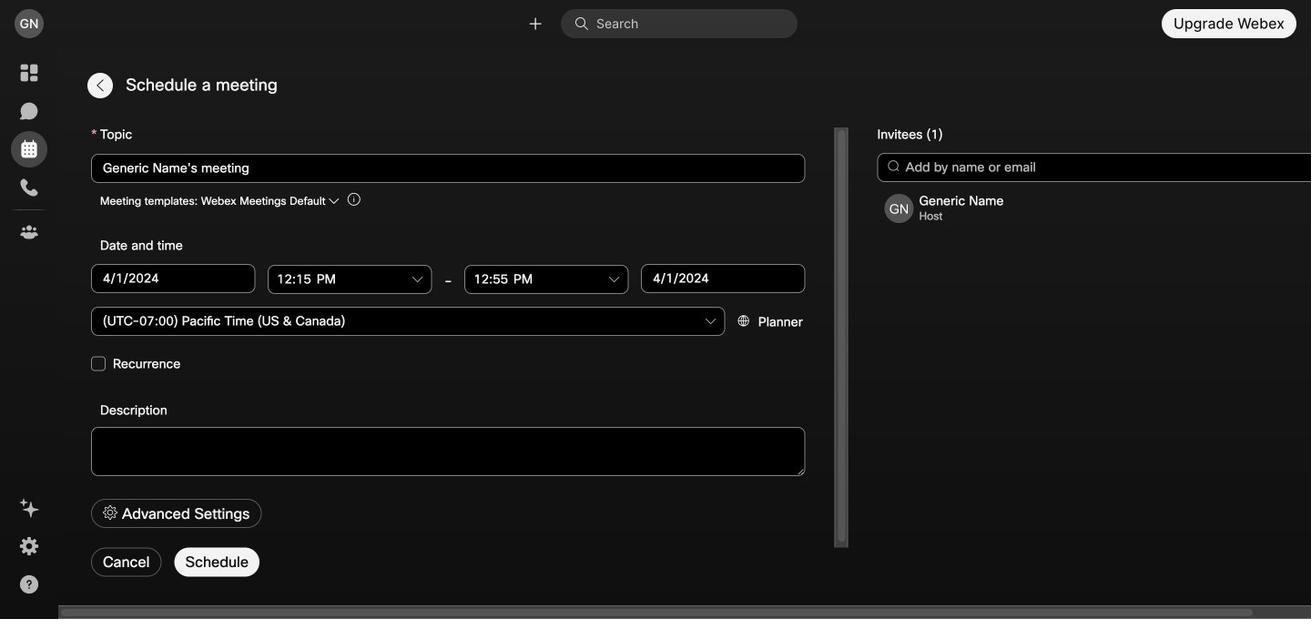 Task type: locate. For each thing, give the bounding box(es) containing it.
navigation
[[0, 47, 58, 619]]



Task type: vqa. For each thing, say whether or not it's contained in the screenshot.
"webex" TAB LIST
yes



Task type: describe. For each thing, give the bounding box(es) containing it.
webex tab list
[[11, 55, 47, 250]]



